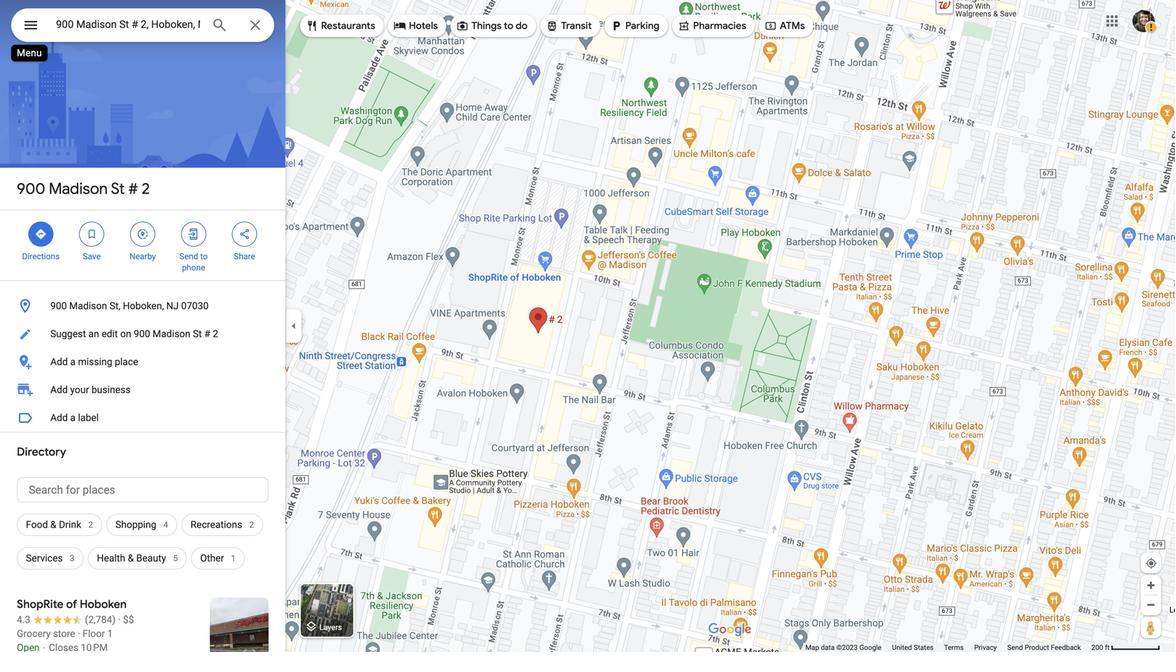Task type: describe. For each thing, give the bounding box(es) containing it.
food & drink 2
[[26, 519, 93, 531]]

place
[[115, 356, 138, 368]]

1 vertical spatial 1
[[107, 629, 113, 640]]

footer inside google maps "element"
[[806, 644, 1092, 653]]

your
[[70, 384, 89, 396]]

missing
[[78, 356, 112, 368]]

share
[[234, 252, 255, 262]]

send product feedback
[[1008, 644, 1081, 652]]

none text field inside 900 madison st # 2 main content
[[17, 478, 269, 503]]


[[85, 227, 98, 242]]

save
[[83, 252, 101, 262]]

suggest an edit on 900 madison st # 2
[[50, 328, 218, 340]]

things
[[472, 20, 502, 32]]

show your location image
[[1145, 558, 1158, 570]]

 pharmacies
[[678, 18, 746, 34]]

floor
[[83, 629, 105, 640]]

madison for st,
[[69, 300, 107, 312]]

health & beauty 5
[[97, 553, 178, 565]]

900 madison st # 2 main content
[[0, 0, 285, 653]]

send for send product feedback
[[1008, 644, 1023, 652]]

services 3
[[26, 553, 74, 565]]

900 madison st # 2
[[17, 179, 150, 199]]


[[187, 227, 200, 242]]

 atms
[[765, 18, 805, 34]]

united states
[[892, 644, 934, 652]]

nearby
[[129, 252, 156, 262]]


[[22, 15, 39, 35]]

send to phone
[[179, 252, 208, 273]]

privacy button
[[974, 644, 997, 653]]

 hotels
[[394, 18, 438, 34]]

store
[[53, 629, 75, 640]]

phone
[[182, 263, 205, 273]]

2 vertical spatial 900
[[134, 328, 150, 340]]

directory
[[17, 445, 66, 460]]

4
[[163, 520, 168, 530]]

feedback
[[1051, 644, 1081, 652]]

07030
[[181, 300, 209, 312]]

united states button
[[892, 644, 934, 653]]

900 Madison St # 2, Hoboken, NJ 07030 field
[[11, 8, 274, 42]]

a for label
[[70, 412, 76, 424]]

layers
[[320, 624, 342, 632]]

on
[[120, 328, 131, 340]]

add a missing place
[[50, 356, 138, 368]]

other 1
[[200, 553, 236, 565]]

4.3 stars 2,784 reviews image
[[17, 614, 116, 628]]


[[546, 18, 558, 34]]

2 inside button
[[213, 328, 218, 340]]

0 vertical spatial ·
[[118, 615, 121, 626]]

beauty
[[136, 553, 166, 565]]

restaurants
[[321, 20, 375, 32]]

shoprite of hoboken
[[17, 598, 127, 612]]

to inside  things to do
[[504, 20, 513, 32]]

united
[[892, 644, 912, 652]]

states
[[914, 644, 934, 652]]

 transit
[[546, 18, 592, 34]]

add for add your business
[[50, 384, 68, 396]]

hoboken
[[80, 598, 127, 612]]

other
[[200, 553, 224, 565]]

0 vertical spatial st
[[111, 179, 125, 199]]

2 inside food & drink 2
[[88, 520, 93, 530]]

recreations 2
[[191, 519, 254, 531]]

show street view coverage image
[[1141, 618, 1161, 639]]

3
[[70, 554, 74, 564]]


[[678, 18, 690, 34]]

add a missing place button
[[0, 348, 285, 376]]

st,
[[110, 300, 120, 312]]

$$
[[123, 615, 134, 626]]

add for add a label
[[50, 412, 68, 424]]

· $$
[[118, 615, 134, 626]]

recreations
[[191, 519, 242, 531]]

2 vertical spatial madison
[[153, 328, 190, 340]]

map data ©2023 google
[[806, 644, 882, 652]]

& for drink
[[50, 519, 56, 531]]

1 inside the 'other 1'
[[231, 554, 236, 564]]

google maps element
[[0, 0, 1175, 653]]


[[456, 18, 469, 34]]



Task type: locate. For each thing, give the bounding box(es) containing it.
terms
[[944, 644, 964, 652]]

900 up suggest
[[50, 300, 67, 312]]

send up "phone"
[[179, 252, 198, 262]]

0 horizontal spatial send
[[179, 252, 198, 262]]

privacy
[[974, 644, 997, 652]]

st down 07030
[[193, 328, 202, 340]]

send left product
[[1008, 644, 1023, 652]]

shopping 4
[[115, 519, 168, 531]]

0 horizontal spatial to
[[200, 252, 208, 262]]

madison down nj
[[153, 328, 190, 340]]

footer containing map data ©2023 google
[[806, 644, 1092, 653]]

200 ft button
[[1092, 644, 1161, 652]]

0 vertical spatial a
[[70, 356, 76, 368]]

1 a from the top
[[70, 356, 76, 368]]

900 for 900 madison st # 2
[[17, 179, 45, 199]]

2 vertical spatial add
[[50, 412, 68, 424]]

madison up 
[[49, 179, 108, 199]]

0 horizontal spatial ·
[[78, 629, 80, 640]]

900 madison st, hoboken, nj 07030 button
[[0, 292, 285, 320]]

to up "phone"
[[200, 252, 208, 262]]

1 horizontal spatial 1
[[231, 554, 236, 564]]

200 ft
[[1092, 644, 1110, 652]]

suggest
[[50, 328, 86, 340]]

nj
[[166, 300, 179, 312]]

add your business
[[50, 384, 131, 396]]

a for missing
[[70, 356, 76, 368]]

1 vertical spatial a
[[70, 412, 76, 424]]

2 horizontal spatial 900
[[134, 328, 150, 340]]

an
[[88, 328, 99, 340]]

data
[[821, 644, 835, 652]]

google
[[860, 644, 882, 652]]

1 horizontal spatial to
[[504, 20, 513, 32]]

· right store
[[78, 629, 80, 640]]

1 horizontal spatial &
[[128, 553, 134, 565]]

hoboken,
[[123, 300, 164, 312]]

add for add a missing place
[[50, 356, 68, 368]]

suggest an edit on 900 madison st # 2 button
[[0, 320, 285, 348]]

madison for st
[[49, 179, 108, 199]]

to
[[504, 20, 513, 32], [200, 252, 208, 262]]

3 add from the top
[[50, 412, 68, 424]]


[[610, 18, 623, 34]]

1 horizontal spatial #
[[204, 328, 210, 340]]

pharmacies
[[693, 20, 746, 32]]

terms button
[[944, 644, 964, 653]]

add left "label"
[[50, 412, 68, 424]]

200
[[1092, 644, 1103, 652]]

parking
[[625, 20, 660, 32]]

0 horizontal spatial &
[[50, 519, 56, 531]]


[[35, 227, 47, 242]]

(2,784)
[[85, 615, 116, 626]]

None text field
[[17, 478, 269, 503]]

zoom out image
[[1146, 600, 1156, 611]]

0 horizontal spatial 900
[[17, 179, 45, 199]]

& for beauty
[[128, 553, 134, 565]]

1 vertical spatial #
[[204, 328, 210, 340]]

0 vertical spatial madison
[[49, 179, 108, 199]]

& right health
[[128, 553, 134, 565]]

 search field
[[11, 8, 274, 45]]

# up 
[[128, 179, 138, 199]]

grocery store · floor 1
[[17, 629, 113, 640]]

1 horizontal spatial ·
[[118, 615, 121, 626]]

 things to do
[[456, 18, 528, 34]]

map
[[806, 644, 819, 652]]

hotels
[[409, 20, 438, 32]]

 restaurants
[[306, 18, 375, 34]]

footer
[[806, 644, 1092, 653]]

 parking
[[610, 18, 660, 34]]

 button
[[11, 8, 50, 45]]

st up actions for 900 madison st # 2 region
[[111, 179, 125, 199]]

send for send to phone
[[179, 252, 198, 262]]

send product feedback button
[[1008, 644, 1081, 653]]

send inside button
[[1008, 644, 1023, 652]]

1 right floor
[[107, 629, 113, 640]]

2 add from the top
[[50, 384, 68, 396]]

900 for 900 madison st, hoboken, nj 07030
[[50, 300, 67, 312]]

directions
[[22, 252, 60, 262]]

collapse side panel image
[[286, 319, 302, 334]]

edit
[[102, 328, 118, 340]]

0 vertical spatial to
[[504, 20, 513, 32]]

madison
[[49, 179, 108, 199], [69, 300, 107, 312], [153, 328, 190, 340]]

of
[[66, 598, 77, 612]]

add your business link
[[0, 376, 285, 404]]


[[306, 18, 318, 34]]

1 vertical spatial st
[[193, 328, 202, 340]]

grocery
[[17, 629, 51, 640]]

0 vertical spatial #
[[128, 179, 138, 199]]

0 vertical spatial 900
[[17, 179, 45, 199]]

1 add from the top
[[50, 356, 68, 368]]

2 a from the top
[[70, 412, 76, 424]]

0 horizontal spatial #
[[128, 179, 138, 199]]

1 vertical spatial madison
[[69, 300, 107, 312]]

business
[[92, 384, 131, 396]]

1 vertical spatial 900
[[50, 300, 67, 312]]

900 up 
[[17, 179, 45, 199]]

1 vertical spatial add
[[50, 384, 68, 396]]

to inside send to phone
[[200, 252, 208, 262]]

& right food
[[50, 519, 56, 531]]

price: moderate image
[[123, 615, 134, 626]]

actions for 900 madison st # 2 region
[[0, 211, 285, 281]]

1 horizontal spatial 900
[[50, 300, 67, 312]]

2 inside 'recreations 2'
[[249, 520, 254, 530]]

a left "missing"
[[70, 356, 76, 368]]

1 vertical spatial &
[[128, 553, 134, 565]]

services
[[26, 553, 63, 565]]

st
[[111, 179, 125, 199], [193, 328, 202, 340]]

0 horizontal spatial 1
[[107, 629, 113, 640]]

2
[[142, 179, 150, 199], [213, 328, 218, 340], [88, 520, 93, 530], [249, 520, 254, 530]]

madison left st,
[[69, 300, 107, 312]]

900 right the on at the bottom of page
[[134, 328, 150, 340]]

1 horizontal spatial send
[[1008, 644, 1023, 652]]

©2023
[[837, 644, 858, 652]]

label
[[78, 412, 99, 424]]


[[238, 227, 251, 242]]

# inside button
[[204, 328, 210, 340]]


[[765, 18, 777, 34]]

st inside button
[[193, 328, 202, 340]]

1
[[231, 554, 236, 564], [107, 629, 113, 640]]

shoprite
[[17, 598, 63, 612]]

drink
[[59, 519, 81, 531]]

· left $$
[[118, 615, 121, 626]]

to left 'do'
[[504, 20, 513, 32]]

add down suggest
[[50, 356, 68, 368]]

1 vertical spatial to
[[200, 252, 208, 262]]

1 vertical spatial ·
[[78, 629, 80, 640]]

4.3
[[17, 615, 30, 626]]

send inside send to phone
[[179, 252, 198, 262]]

0 vertical spatial send
[[179, 252, 198, 262]]

0 vertical spatial 1
[[231, 554, 236, 564]]

·
[[118, 615, 121, 626], [78, 629, 80, 640]]

do
[[516, 20, 528, 32]]

food
[[26, 519, 48, 531]]

add a label
[[50, 412, 99, 424]]

1 vertical spatial send
[[1008, 644, 1023, 652]]

zoom in image
[[1146, 581, 1156, 591]]

transit
[[561, 20, 592, 32]]

ft
[[1105, 644, 1110, 652]]

5
[[173, 554, 178, 564]]

none field inside 900 madison st # 2, hoboken, nj 07030 field
[[56, 16, 200, 33]]

product
[[1025, 644, 1049, 652]]

add a label button
[[0, 404, 285, 432]]

None field
[[56, 16, 200, 33]]

1 horizontal spatial st
[[193, 328, 202, 340]]

add left your
[[50, 384, 68, 396]]

0 vertical spatial add
[[50, 356, 68, 368]]

atms
[[780, 20, 805, 32]]

health
[[97, 553, 125, 565]]

a left "label"
[[70, 412, 76, 424]]

0 horizontal spatial st
[[111, 179, 125, 199]]

# down 07030
[[204, 328, 210, 340]]


[[136, 227, 149, 242]]

1 right other
[[231, 554, 236, 564]]

900 madison st, hoboken, nj 07030
[[50, 300, 209, 312]]

900
[[17, 179, 45, 199], [50, 300, 67, 312], [134, 328, 150, 340]]

0 vertical spatial &
[[50, 519, 56, 531]]

shopping
[[115, 519, 156, 531]]

send
[[179, 252, 198, 262], [1008, 644, 1023, 652]]



Task type: vqa. For each thing, say whether or not it's contained in the screenshot.


